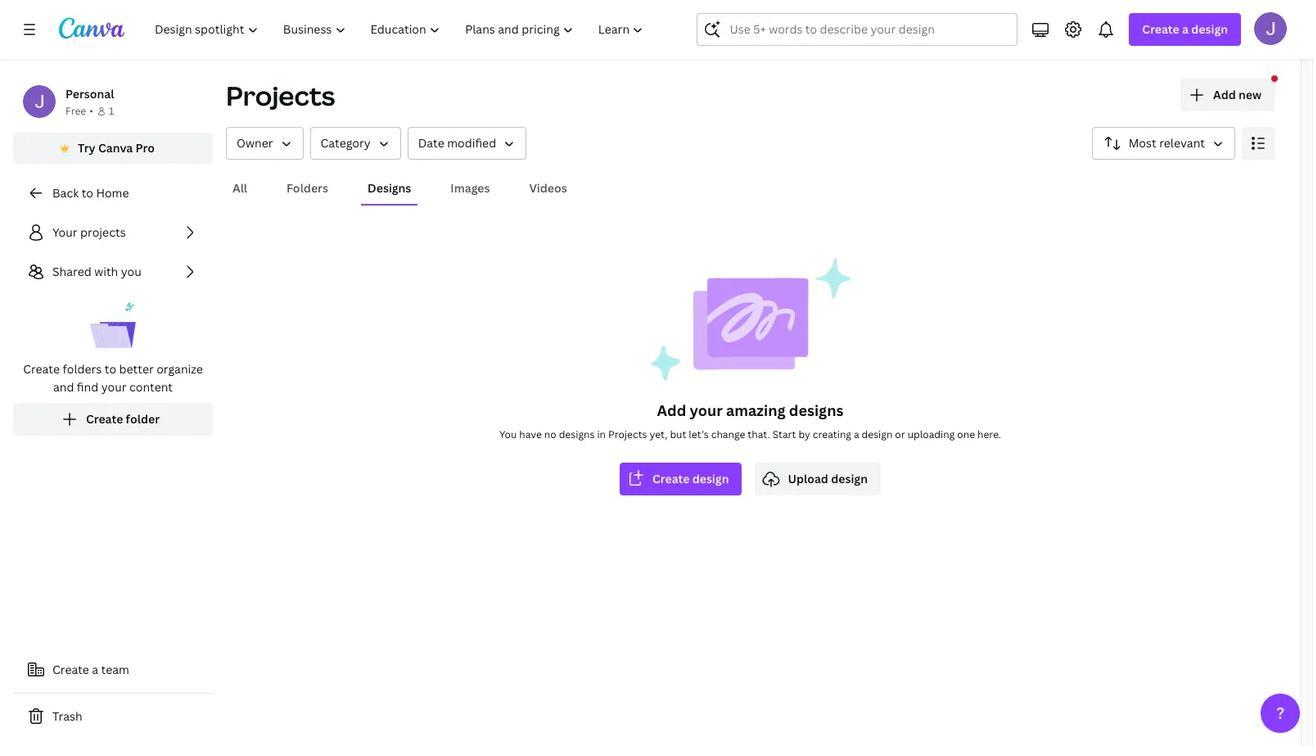 Task type: describe. For each thing, give the bounding box(es) containing it.
organize
[[157, 361, 203, 377]]

trash link
[[13, 700, 213, 733]]

no
[[545, 428, 557, 442]]

free
[[66, 104, 86, 118]]

folders
[[287, 180, 329, 196]]

start
[[773, 428, 797, 442]]

by
[[799, 428, 811, 442]]

folder
[[126, 411, 160, 427]]

to inside create folders to better organize and find your content
[[105, 361, 116, 377]]

create a design
[[1143, 21, 1229, 37]]

back to home link
[[13, 177, 213, 210]]

here.
[[978, 428, 1002, 442]]

your inside add your amazing designs you have no designs in projects yet, but let's change that. start by creating a design or uploading one here.
[[690, 401, 723, 420]]

upload
[[788, 471, 829, 487]]

date modified
[[418, 135, 497, 151]]

0 vertical spatial to
[[82, 185, 93, 201]]

modified
[[447, 135, 497, 151]]

a for design
[[1183, 21, 1189, 37]]

shared with you
[[52, 264, 142, 279]]

new
[[1239, 87, 1262, 102]]

create for create a design
[[1143, 21, 1180, 37]]

create for create folders to better organize and find your content
[[23, 361, 60, 377]]

videos
[[530, 180, 567, 196]]

your projects link
[[13, 216, 213, 249]]

jacob simon image
[[1255, 12, 1288, 45]]

images button
[[444, 173, 497, 204]]

upload design
[[788, 471, 868, 487]]

most relevant
[[1129, 135, 1206, 151]]

your
[[52, 224, 78, 240]]

shared
[[52, 264, 92, 279]]

Sort by button
[[1093, 127, 1236, 160]]

0 vertical spatial designs
[[789, 401, 844, 420]]

add new
[[1214, 87, 1262, 102]]

find
[[77, 379, 99, 395]]

create for create folder
[[86, 411, 123, 427]]

in
[[597, 428, 606, 442]]

better
[[119, 361, 154, 377]]

or
[[896, 428, 906, 442]]

images
[[451, 180, 490, 196]]

create for create design
[[653, 471, 690, 487]]

create folders to better organize and find your content
[[23, 361, 203, 395]]

design inside button
[[832, 471, 868, 487]]

projects
[[80, 224, 126, 240]]

uploading
[[908, 428, 955, 442]]

design inside dropdown button
[[1192, 21, 1229, 37]]

create a team
[[52, 662, 129, 677]]

creating
[[813, 428, 852, 442]]

one
[[958, 428, 976, 442]]

back to home
[[52, 185, 129, 201]]

date
[[418, 135, 445, 151]]

a for team
[[92, 662, 98, 677]]



Task type: vqa. For each thing, say whether or not it's contained in the screenshot.
The Sell
no



Task type: locate. For each thing, give the bounding box(es) containing it.
1 horizontal spatial your
[[690, 401, 723, 420]]

add for new
[[1214, 87, 1237, 102]]

projects up the owner button
[[226, 78, 335, 113]]

home
[[96, 185, 129, 201]]

create a design button
[[1130, 13, 1242, 46]]

Search search field
[[730, 14, 986, 45]]

add your amazing designs you have no designs in projects yet, but let's change that. start by creating a design or uploading one here.
[[500, 401, 1002, 442]]

a left team
[[92, 662, 98, 677]]

design right upload in the right bottom of the page
[[832, 471, 868, 487]]

to left better
[[105, 361, 116, 377]]

add for your
[[657, 401, 687, 420]]

add
[[1214, 87, 1237, 102], [657, 401, 687, 420]]

create for create a team
[[52, 662, 89, 677]]

1 vertical spatial add
[[657, 401, 687, 420]]

designs up the by
[[789, 401, 844, 420]]

0 vertical spatial add
[[1214, 87, 1237, 102]]

1
[[109, 104, 114, 118]]

design
[[1192, 21, 1229, 37], [862, 428, 893, 442], [693, 471, 729, 487], [832, 471, 868, 487]]

0 horizontal spatial add
[[657, 401, 687, 420]]

all
[[233, 180, 247, 196]]

create folder
[[86, 411, 160, 427]]

design left or
[[862, 428, 893, 442]]

create inside create folders to better organize and find your content
[[23, 361, 60, 377]]

0 horizontal spatial to
[[82, 185, 93, 201]]

1 vertical spatial a
[[854, 428, 860, 442]]

relevant
[[1160, 135, 1206, 151]]

2 vertical spatial a
[[92, 662, 98, 677]]

trash
[[52, 709, 82, 724]]

pro
[[136, 140, 155, 156]]

designs
[[368, 180, 411, 196]]

personal
[[66, 86, 114, 102]]

most
[[1129, 135, 1157, 151]]

you
[[121, 264, 142, 279]]

a inside dropdown button
[[1183, 21, 1189, 37]]

add new button
[[1181, 79, 1275, 111]]

1 vertical spatial to
[[105, 361, 116, 377]]

projects inside add your amazing designs you have no designs in projects yet, but let's change that. start by creating a design or uploading one here.
[[609, 428, 648, 442]]

back
[[52, 185, 79, 201]]

•
[[89, 104, 93, 118]]

1 horizontal spatial to
[[105, 361, 116, 377]]

designs left in at the bottom of page
[[559, 428, 595, 442]]

design down 'let's'
[[693, 471, 729, 487]]

0 horizontal spatial a
[[92, 662, 98, 677]]

to
[[82, 185, 93, 201], [105, 361, 116, 377]]

but
[[670, 428, 687, 442]]

yet,
[[650, 428, 668, 442]]

create a team button
[[13, 654, 213, 686]]

Category button
[[310, 127, 401, 160]]

create design button
[[620, 463, 742, 496]]

that.
[[748, 428, 771, 442]]

free •
[[66, 104, 93, 118]]

Date modified button
[[408, 127, 527, 160]]

your inside create folders to better organize and find your content
[[101, 379, 127, 395]]

videos button
[[523, 173, 574, 204]]

upload design button
[[756, 463, 881, 496]]

0 horizontal spatial your
[[101, 379, 127, 395]]

a
[[1183, 21, 1189, 37], [854, 428, 860, 442], [92, 662, 98, 677]]

folders
[[63, 361, 102, 377]]

your up 'let's'
[[690, 401, 723, 420]]

amazing
[[727, 401, 786, 420]]

you
[[500, 428, 517, 442]]

with
[[94, 264, 118, 279]]

to right the back
[[82, 185, 93, 201]]

create inside dropdown button
[[1143, 21, 1180, 37]]

and
[[53, 379, 74, 395]]

folders button
[[280, 173, 335, 204]]

1 horizontal spatial a
[[854, 428, 860, 442]]

0 vertical spatial your
[[101, 379, 127, 395]]

Owner button
[[226, 127, 304, 160]]

category
[[321, 135, 371, 151]]

a up add new dropdown button
[[1183, 21, 1189, 37]]

designs button
[[361, 173, 418, 204]]

design inside add your amazing designs you have no designs in projects yet, but let's change that. start by creating a design or uploading one here.
[[862, 428, 893, 442]]

shared with you link
[[13, 256, 213, 288]]

1 vertical spatial projects
[[609, 428, 648, 442]]

create
[[1143, 21, 1180, 37], [23, 361, 60, 377], [86, 411, 123, 427], [653, 471, 690, 487], [52, 662, 89, 677]]

add left new on the right top
[[1214, 87, 1237, 102]]

add inside add your amazing designs you have no designs in projects yet, but let's change that. start by creating a design or uploading one here.
[[657, 401, 687, 420]]

0 vertical spatial a
[[1183, 21, 1189, 37]]

create folder button
[[13, 403, 213, 436]]

your projects
[[52, 224, 126, 240]]

projects
[[226, 78, 335, 113], [609, 428, 648, 442]]

canva
[[98, 140, 133, 156]]

a inside add your amazing designs you have no designs in projects yet, but let's change that. start by creating a design or uploading one here.
[[854, 428, 860, 442]]

1 horizontal spatial add
[[1214, 87, 1237, 102]]

design left jacob simon icon
[[1192, 21, 1229, 37]]

0 vertical spatial projects
[[226, 78, 335, 113]]

1 vertical spatial your
[[690, 401, 723, 420]]

content
[[129, 379, 173, 395]]

top level navigation element
[[144, 13, 658, 46]]

try canva pro
[[78, 140, 155, 156]]

None search field
[[697, 13, 1018, 46]]

0 horizontal spatial designs
[[559, 428, 595, 442]]

try canva pro button
[[13, 133, 213, 164]]

create design
[[653, 471, 729, 487]]

list containing your projects
[[13, 216, 213, 436]]

2 horizontal spatial a
[[1183, 21, 1189, 37]]

a right creating
[[854, 428, 860, 442]]

add up the but
[[657, 401, 687, 420]]

team
[[101, 662, 129, 677]]

your
[[101, 379, 127, 395], [690, 401, 723, 420]]

add inside dropdown button
[[1214, 87, 1237, 102]]

designs
[[789, 401, 844, 420], [559, 428, 595, 442]]

0 horizontal spatial projects
[[226, 78, 335, 113]]

owner
[[237, 135, 273, 151]]

1 horizontal spatial designs
[[789, 401, 844, 420]]

list
[[13, 216, 213, 436]]

try
[[78, 140, 96, 156]]

change
[[712, 428, 746, 442]]

let's
[[689, 428, 709, 442]]

all button
[[226, 173, 254, 204]]

design inside button
[[693, 471, 729, 487]]

your right find
[[101, 379, 127, 395]]

a inside button
[[92, 662, 98, 677]]

have
[[520, 428, 542, 442]]

1 vertical spatial designs
[[559, 428, 595, 442]]

projects right in at the bottom of page
[[609, 428, 648, 442]]

1 horizontal spatial projects
[[609, 428, 648, 442]]



